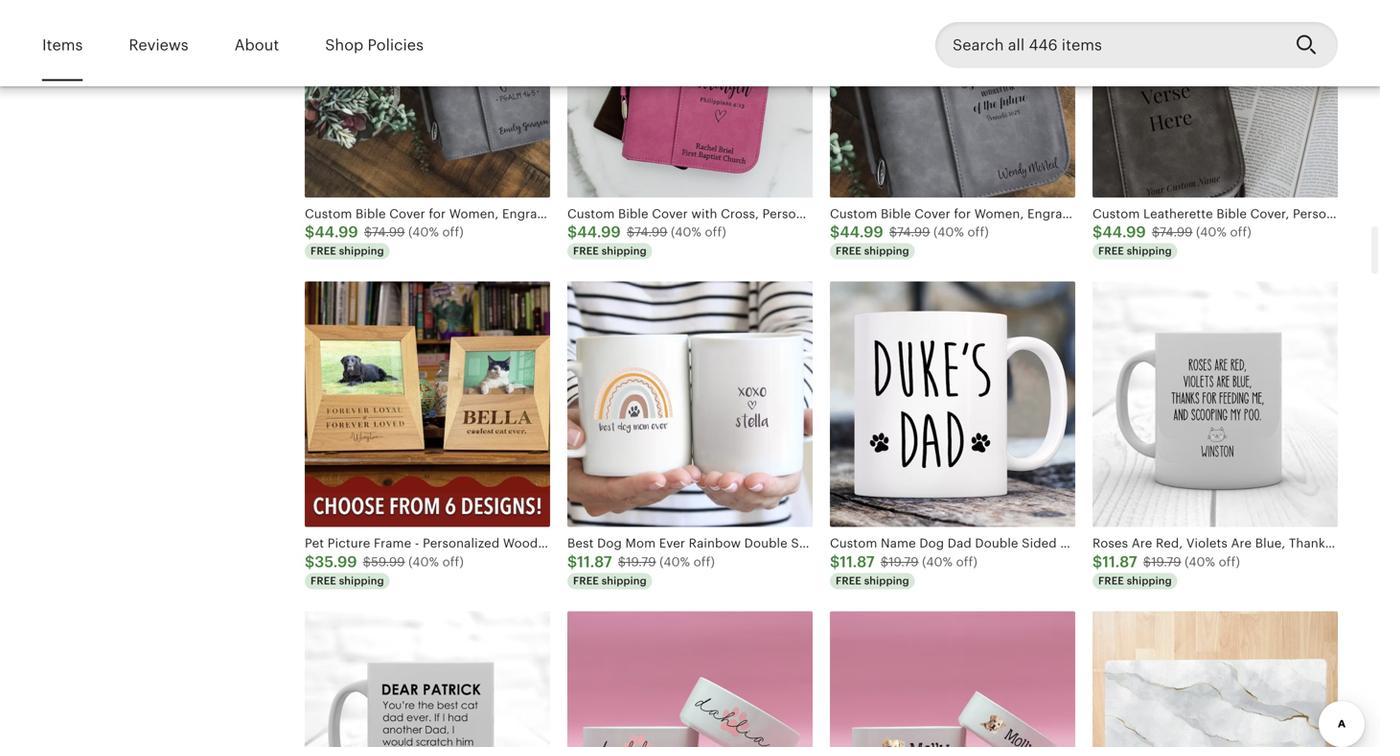 Task type: locate. For each thing, give the bounding box(es) containing it.
shipping inside pet picture frame - personalized wooden photo frame for your forever friend $ 35.99 $ 59.99 (40% off) free shipping
[[339, 575, 384, 587]]

3 $ 11.87 $ 19.79 (40% off) free shipping from the left
[[1093, 553, 1241, 587]]

74.99
[[372, 225, 405, 239], [635, 225, 668, 239], [898, 225, 931, 239], [1160, 225, 1193, 239]]

your
[[657, 536, 685, 551]]

free for the best dog mom ever rainbow double sided mug | custom 11 oz. dog mom coffee mug image
[[573, 575, 599, 587]]

3 44.99 from the left
[[840, 224, 884, 241]]

free for custom name dog dad double sided mug | custom 11 oz. dog lover coffee mug image at the right
[[836, 575, 862, 587]]

1 horizontal spatial $ 11.87 $ 19.79 (40% off) free shipping
[[830, 553, 978, 587]]

44.99 for custom leatherette bible cover, personalized bible case, engraved bible verse, religious gifts for men and women, christian gift, book cover image
[[1103, 224, 1147, 241]]

custom name dog dad double sided mug | custom 11 oz. dog lover coffee mug image
[[830, 282, 1076, 527]]

custom bible cover with cross, personalized bible case, leatherette book cover, bible cover with bible verse philippians 4:13 laser-engraved image
[[568, 0, 813, 197]]

pet picture frame - personalized wooden photo frame for your forever friend image
[[305, 282, 550, 527]]

2 $ 44.99 $ 74.99 (40% off) free shipping from the left
[[568, 224, 727, 257]]

2 74.99 from the left
[[635, 225, 668, 239]]

(40% for custom bible cover for women, engraved book cover with bible verse proverbs 31:25, leatherette bible case, religious gift, christian gift image
[[934, 225, 965, 239]]

best dog mom ever rainbow double sided mug | custom 11 oz. dog mom coffee mug image
[[568, 282, 813, 527]]

(40% for custom bible cover for women, engraved gifts, book cover with bible verse psalm 46:5, leatherette bible case, religious gift, christian gift image
[[409, 225, 439, 239]]

off) for custom bible cover with cross, personalized bible case, leatherette book cover, bible cover with bible verse philippians 4:13 laser-engraved image on the top
[[705, 225, 727, 239]]

2 44.99 from the left
[[578, 224, 621, 241]]

$ 11.87 $ 19.79 (40% off) free shipping for the best dog mom ever rainbow double sided mug | custom 11 oz. dog mom coffee mug image
[[568, 553, 715, 587]]

off)
[[443, 225, 464, 239], [705, 225, 727, 239], [968, 225, 989, 239], [1231, 225, 1252, 239], [443, 555, 464, 569], [694, 555, 715, 569], [957, 555, 978, 569], [1219, 555, 1241, 569]]

3 74.99 from the left
[[898, 225, 931, 239]]

$
[[305, 224, 315, 241], [568, 224, 578, 241], [830, 224, 840, 241], [1093, 224, 1103, 241], [364, 225, 372, 239], [627, 225, 635, 239], [890, 225, 898, 239], [1152, 225, 1160, 239], [305, 553, 315, 570], [568, 553, 578, 570], [830, 553, 840, 570], [1093, 553, 1103, 570], [363, 555, 371, 569], [618, 555, 626, 569], [881, 555, 889, 569], [1144, 555, 1152, 569]]

35.99
[[315, 553, 357, 570]]

1 horizontal spatial frame
[[596, 536, 633, 551]]

frame up 59.99
[[374, 536, 412, 551]]

off) for custom name dog dad double sided mug | custom 11 oz. dog lover coffee mug image at the right
[[957, 555, 978, 569]]

frame left for
[[596, 536, 633, 551]]

free for custom bible cover for women, engraved book cover with bible verse proverbs 31:25, leatherette bible case, religious gift, christian gift image
[[836, 245, 862, 257]]

items
[[42, 36, 83, 54]]

$ 44.99 $ 74.99 (40% off) free shipping
[[305, 224, 464, 257], [568, 224, 727, 257], [830, 224, 989, 257], [1093, 224, 1252, 257]]

policies
[[368, 36, 424, 54]]

$ 11.87 $ 19.79 (40% off) free shipping
[[568, 553, 715, 587], [830, 553, 978, 587], [1093, 553, 1241, 587]]

19.79
[[626, 555, 656, 569], [889, 555, 919, 569], [1152, 555, 1182, 569]]

2 11.87 from the left
[[840, 553, 875, 570]]

0 horizontal spatial 19.79
[[626, 555, 656, 569]]

custom leatherette bible cover, personalized bible case, engraved bible verse, religious gifts for men and women, christian gift, book cover image
[[1093, 0, 1339, 197]]

$ 44.99 $ 74.99 (40% off) free shipping for custom bible cover with cross, personalized bible case, leatherette book cover, bible cover with bible verse philippians 4:13 laser-engraved image on the top
[[568, 224, 727, 257]]

forever
[[688, 536, 734, 551]]

Search all 446 items text field
[[936, 22, 1281, 68]]

1 $ 44.99 $ 74.99 (40% off) free shipping from the left
[[305, 224, 464, 257]]

3 11.87 from the left
[[1103, 553, 1138, 570]]

off) for the best dog mom ever rainbow double sided mug | custom 11 oz. dog mom coffee mug image
[[694, 555, 715, 569]]

off) for custom bible cover for women, engraved book cover with bible verse proverbs 31:25, leatherette bible case, religious gift, christian gift image
[[968, 225, 989, 239]]

frame
[[374, 536, 412, 551], [596, 536, 633, 551]]

free
[[311, 245, 336, 257], [573, 245, 599, 257], [836, 245, 862, 257], [1099, 245, 1125, 257], [311, 575, 336, 587], [573, 575, 599, 587], [836, 575, 862, 587], [1099, 575, 1125, 587]]

1 horizontal spatial 19.79
[[889, 555, 919, 569]]

44.99 for custom bible cover for women, engraved book cover with bible verse proverbs 31:25, leatherette bible case, religious gift, christian gift image
[[840, 224, 884, 241]]

11.87
[[578, 553, 613, 570], [840, 553, 875, 570], [1103, 553, 1138, 570]]

shipping
[[339, 245, 384, 257], [602, 245, 647, 257], [865, 245, 910, 257], [1127, 245, 1173, 257], [339, 575, 384, 587], [602, 575, 647, 587], [865, 575, 910, 587], [1127, 575, 1173, 587]]

1 74.99 from the left
[[372, 225, 405, 239]]

4 44.99 from the left
[[1103, 224, 1147, 241]]

custom bible cover for women, engraved book cover with bible verse proverbs 31:25, leatherette bible case, religious gift, christian gift image
[[830, 0, 1076, 197]]

wooden
[[503, 536, 553, 551]]

1 19.79 from the left
[[626, 555, 656, 569]]

3 $ 44.99 $ 74.99 (40% off) free shipping from the left
[[830, 224, 989, 257]]

2 horizontal spatial $ 11.87 $ 19.79 (40% off) free shipping
[[1093, 553, 1241, 587]]

off) for custom bible cover for women, engraved gifts, book cover with bible verse psalm 46:5, leatherette bible case, religious gift, christian gift image
[[443, 225, 464, 239]]

(40%
[[409, 225, 439, 239], [671, 225, 702, 239], [934, 225, 965, 239], [1197, 225, 1227, 239], [409, 555, 439, 569], [660, 555, 691, 569], [923, 555, 953, 569], [1185, 555, 1216, 569]]

4 $ 44.99 $ 74.99 (40% off) free shipping from the left
[[1093, 224, 1252, 257]]

1 11.87 from the left
[[578, 553, 613, 570]]

1 44.99 from the left
[[315, 224, 358, 241]]

free for the "roses are red, violets are blue, thanks for feeding me and scooping my poo custom cat mug" image
[[1099, 575, 1125, 587]]

$ 44.99 $ 74.99 (40% off) free shipping for custom bible cover for women, engraved book cover with bible verse proverbs 31:25, leatherette bible case, religious gift, christian gift image
[[830, 224, 989, 257]]

personalized dog bowl | custom ceramic dog bowl measuring 7" | bowl with pet's name in cursive font | paw print design in variety of colors image
[[568, 611, 813, 747]]

2 horizontal spatial 19.79
[[1152, 555, 1182, 569]]

74.99 for custom bible cover for women, engraved book cover with bible verse proverbs 31:25, leatherette bible case, religious gift, christian gift image
[[898, 225, 931, 239]]

1 horizontal spatial 11.87
[[840, 553, 875, 570]]

pet
[[305, 536, 324, 551]]

0 horizontal spatial $ 11.87 $ 19.79 (40% off) free shipping
[[568, 553, 715, 587]]

3 19.79 from the left
[[1152, 555, 1182, 569]]

2 $ 11.87 $ 19.79 (40% off) free shipping from the left
[[830, 553, 978, 587]]

custom dog bowl | personalized ceramic pet bowl | many dog breeds to choose from image
[[830, 611, 1076, 747]]

0 horizontal spatial 11.87
[[578, 553, 613, 570]]

1 frame from the left
[[374, 536, 412, 551]]

4 74.99 from the left
[[1160, 225, 1193, 239]]

44.99
[[315, 224, 358, 241], [578, 224, 621, 241], [840, 224, 884, 241], [1103, 224, 1147, 241]]

2 19.79 from the left
[[889, 555, 919, 569]]

1 $ 11.87 $ 19.79 (40% off) free shipping from the left
[[568, 553, 715, 587]]

74.99 for custom bible cover for women, engraved gifts, book cover with bible verse psalm 46:5, leatherette bible case, religious gift, christian gift image
[[372, 225, 405, 239]]

0 horizontal spatial frame
[[374, 536, 412, 551]]

shipping for the best dog mom ever rainbow double sided mug | custom 11 oz. dog mom coffee mug image
[[602, 575, 647, 587]]

2 horizontal spatial 11.87
[[1103, 553, 1138, 570]]

(40% for the best dog mom ever rainbow double sided mug | custom 11 oz. dog mom coffee mug image
[[660, 555, 691, 569]]



Task type: vqa. For each thing, say whether or not it's contained in the screenshot.
Closet
no



Task type: describe. For each thing, give the bounding box(es) containing it.
marble personalized pet mat | pet bowl mats, dog lover gift, cat lover gift, pet gift, pet placemat, water bowl mat, food bowl rug image
[[1093, 611, 1339, 747]]

$ 44.99 $ 74.99 (40% off) free shipping for custom leatherette bible cover, personalized bible case, engraved bible verse, religious gifts for men and women, christian gift, book cover image
[[1093, 224, 1252, 257]]

(40% for custom leatherette bible cover, personalized bible case, engraved bible verse, religious gifts for men and women, christian gift, book cover image
[[1197, 225, 1227, 239]]

19.79 for the "roses are red, violets are blue, thanks for feeding me and scooping my poo custom cat mug" image
[[1152, 555, 1182, 569]]

about
[[235, 36, 279, 54]]

(40% for the "roses are red, violets are blue, thanks for feeding me and scooping my poo custom cat mug" image
[[1185, 555, 1216, 569]]

off) inside pet picture frame - personalized wooden photo frame for your forever friend $ 35.99 $ 59.99 (40% off) free shipping
[[443, 555, 464, 569]]

shipping for custom leatherette bible cover, personalized bible case, engraved bible verse, religious gifts for men and women, christian gift, book cover image
[[1127, 245, 1173, 257]]

19.79 for custom name dog dad double sided mug | custom 11 oz. dog lover coffee mug image at the right
[[889, 555, 919, 569]]

(40% for custom name dog dad double sided mug | custom 11 oz. dog lover coffee mug image at the right
[[923, 555, 953, 569]]

about link
[[235, 23, 279, 68]]

11.87 for the best dog mom ever rainbow double sided mug | custom 11 oz. dog mom coffee mug image
[[578, 553, 613, 570]]

shipping for custom bible cover for women, engraved gifts, book cover with bible verse psalm 46:5, leatherette bible case, religious gift, christian gift image
[[339, 245, 384, 257]]

$ 11.87 $ 19.79 (40% off) free shipping for the "roses are red, violets are blue, thanks for feeding me and scooping my poo custom cat mug" image
[[1093, 553, 1241, 587]]

free inside pet picture frame - personalized wooden photo frame for your forever friend $ 35.99 $ 59.99 (40% off) free shipping
[[311, 575, 336, 587]]

picture
[[328, 536, 371, 551]]

off) for the "roses are red, violets are blue, thanks for feeding me and scooping my poo custom cat mug" image
[[1219, 555, 1241, 569]]

off) for custom leatherette bible cover, personalized bible case, engraved bible verse, religious gifts for men and women, christian gift, book cover image
[[1231, 225, 1252, 239]]

74.99 for custom leatherette bible cover, personalized bible case, engraved bible verse, religious gifts for men and women, christian gift, book cover image
[[1160, 225, 1193, 239]]

for
[[637, 536, 654, 551]]

$ 44.99 $ 74.99 (40% off) free shipping for custom bible cover for women, engraved gifts, book cover with bible verse psalm 46:5, leatherette bible case, religious gift, christian gift image
[[305, 224, 464, 257]]

reviews link
[[129, 23, 189, 68]]

shop
[[325, 36, 364, 54]]

roses are red, violets are blue, thanks for feeding me and scooping my poo custom cat mug image
[[1093, 282, 1339, 527]]

44.99 for custom bible cover with cross, personalized bible case, leatherette book cover, bible cover with bible verse philippians 4:13 laser-engraved image on the top
[[578, 224, 621, 241]]

$ 11.87 $ 19.79 (40% off) free shipping for custom name dog dad double sided mug | custom 11 oz. dog lover coffee mug image at the right
[[830, 553, 978, 587]]

reviews
[[129, 36, 189, 54]]

-
[[415, 536, 420, 551]]

(40% inside pet picture frame - personalized wooden photo frame for your forever friend $ 35.99 $ 59.99 (40% off) free shipping
[[409, 555, 439, 569]]

photo
[[557, 536, 592, 551]]

74.99 for custom bible cover with cross, personalized bible case, leatherette book cover, bible cover with bible verse philippians 4:13 laser-engraved image on the top
[[635, 225, 668, 239]]

best cat dad ever personalized mug | custom coffee mug for cat lovers image
[[305, 611, 550, 747]]

shop policies
[[325, 36, 424, 54]]

personalized
[[423, 536, 500, 551]]

shipping for custom name dog dad double sided mug | custom 11 oz. dog lover coffee mug image at the right
[[865, 575, 910, 587]]

19.79 for the best dog mom ever rainbow double sided mug | custom 11 oz. dog mom coffee mug image
[[626, 555, 656, 569]]

11.87 for custom name dog dad double sided mug | custom 11 oz. dog lover coffee mug image at the right
[[840, 553, 875, 570]]

free for custom leatherette bible cover, personalized bible case, engraved bible verse, religious gifts for men and women, christian gift, book cover image
[[1099, 245, 1125, 257]]

shipping for custom bible cover for women, engraved book cover with bible verse proverbs 31:25, leatherette bible case, religious gift, christian gift image
[[865, 245, 910, 257]]

2 frame from the left
[[596, 536, 633, 551]]

11.87 for the "roses are red, violets are blue, thanks for feeding me and scooping my poo custom cat mug" image
[[1103, 553, 1138, 570]]

free for custom bible cover for women, engraved gifts, book cover with bible verse psalm 46:5, leatherette bible case, religious gift, christian gift image
[[311, 245, 336, 257]]

friend
[[737, 536, 775, 551]]

shipping for the "roses are red, violets are blue, thanks for feeding me and scooping my poo custom cat mug" image
[[1127, 575, 1173, 587]]

custom bible cover for women, engraved gifts, book cover with bible verse psalm 46:5, leatherette bible case, religious gift, christian gift image
[[305, 0, 550, 197]]

pet picture frame - personalized wooden photo frame for your forever friend $ 35.99 $ 59.99 (40% off) free shipping
[[305, 536, 775, 587]]

free for custom bible cover with cross, personalized bible case, leatherette book cover, bible cover with bible verse philippians 4:13 laser-engraved image on the top
[[573, 245, 599, 257]]

44.99 for custom bible cover for women, engraved gifts, book cover with bible verse psalm 46:5, leatherette bible case, religious gift, christian gift image
[[315, 224, 358, 241]]

shop policies link
[[325, 23, 424, 68]]

shipping for custom bible cover with cross, personalized bible case, leatherette book cover, bible cover with bible verse philippians 4:13 laser-engraved image on the top
[[602, 245, 647, 257]]

59.99
[[371, 555, 405, 569]]

items link
[[42, 23, 83, 68]]

(40% for custom bible cover with cross, personalized bible case, leatherette book cover, bible cover with bible verse philippians 4:13 laser-engraved image on the top
[[671, 225, 702, 239]]



